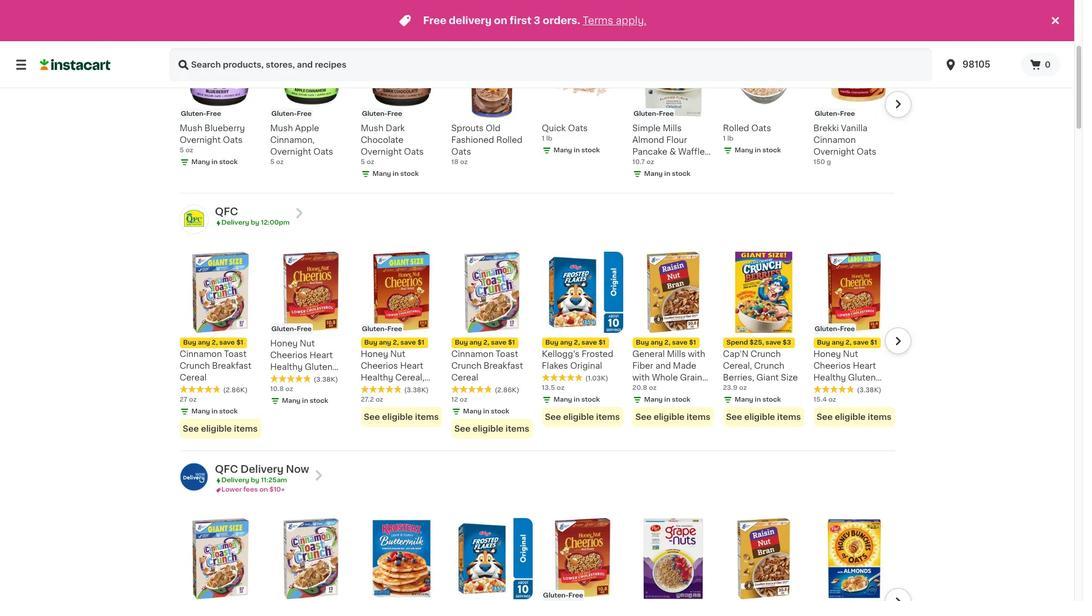 Task type: vqa. For each thing, say whether or not it's contained in the screenshot.
add "button" for Pool Table Game - Miniature Pool Game
no



Task type: describe. For each thing, give the bounding box(es) containing it.
kellogg's
[[542, 350, 580, 358]]

item carousel region containing mush blueberry overnight oats
[[163, 32, 911, 188]]

item carousel region for qfc delivery now
[[163, 514, 911, 601]]

13.5
[[542, 385, 555, 391]]

3
[[534, 16, 541, 25]]

0 horizontal spatial (3.38k)
[[314, 377, 338, 383]]

buy inside buy any 2, save $1 honey nut cheerios heart healthy gluten free breakfast cereal
[[817, 340, 830, 346]]

see eligible items for 27.2 oz
[[364, 413, 439, 421]]

oats inside brekki vanilla cinnamon overnight oats 150 g
[[857, 148, 877, 156]]

sprouts
[[451, 124, 484, 132]]

see down 20.8 oz
[[636, 413, 652, 421]]

general
[[633, 350, 665, 358]]

15.4
[[814, 397, 827, 403]]

delivery for 11:25am
[[221, 477, 249, 484]]

gluten-free for mush apple cinnamon, overnight oats
[[271, 111, 312, 117]]

many in stock down "13.5 oz"
[[554, 397, 600, 403]]

many in stock down rolled oats 1 lb
[[735, 147, 781, 153]]

gluten- for brekki vanilla cinnamon overnight oats
[[815, 111, 840, 117]]

size inside spend $25, save $3 cap'n crunch cereal, crunch berries, giant size 23.9 oz
[[781, 374, 798, 382]]

13.5 oz
[[542, 385, 565, 391]]

items for 15.4 oz
[[868, 413, 892, 421]]

many down quick oats 1 lb
[[554, 147, 572, 153]]

simple mills almond flour pancake & waffle mix
[[633, 124, 705, 168]]

see eligible items button for 12 oz
[[451, 419, 533, 439]]

1 any from the left
[[198, 340, 210, 346]]

gluten-free for honey nut cheerios heart healthy gluten free breakfast cereal
[[271, 326, 312, 333]]

fees
[[243, 487, 258, 493]]

0 horizontal spatial with
[[633, 374, 650, 382]]

20.8
[[633, 385, 647, 391]]

lower fees on $10+
[[221, 487, 285, 493]]

2, inside the buy any 2, save $1 general mills with fiber and made with whole grain cereal
[[665, 340, 671, 346]]

qfc delivery now
[[215, 465, 309, 474]]

cereal inside the buy any 2, save $1 general mills with fiber and made with whole grain cereal
[[633, 385, 659, 394]]

10.8 oz
[[270, 386, 293, 392]]

simple
[[633, 124, 661, 132]]

(1.03k)
[[585, 375, 608, 382]]

mush blueberry overnight oats 5 oz
[[180, 124, 245, 153]]

pancake
[[633, 148, 668, 156]]

10.7
[[633, 159, 645, 165]]

3 buy from the left
[[455, 340, 468, 346]]

98105 button
[[944, 48, 1015, 81]]

0 button
[[1022, 53, 1060, 76]]

now
[[286, 465, 309, 474]]

save inside spend $25, save $3 cap'n crunch cereal, crunch berries, giant size 23.9 oz
[[766, 340, 781, 346]]

free inside buy any 2, save $1 honey nut cheerios heart healthy gluten free breakfast cereal
[[814, 385, 832, 394]]

many in stock down 10.8 oz
[[282, 398, 328, 404]]

oz inside spend $25, save $3 cap'n crunch cereal, crunch berries, giant size 23.9 oz
[[739, 385, 747, 391]]

see for 27 oz
[[183, 425, 199, 433]]

toast for 12 oz
[[496, 350, 518, 358]]

any inside buy any 2, save $1 honey nut cheerios heart healthy gluten free breakfast cereal
[[832, 340, 844, 346]]

1 2, from the left
[[212, 340, 218, 346]]

product group containing kellogg's frosted flakes original
[[542, 252, 623, 427]]

cinnamon,
[[270, 136, 315, 144]]

many in stock down berries, at the right bottom of page
[[735, 397, 781, 403]]

overnight inside the mush blueberry overnight oats 5 oz
[[180, 136, 221, 144]]

gluten-free link
[[542, 518, 623, 601]]

flour
[[666, 136, 687, 144]]

see eligible items for 12 oz
[[454, 425, 529, 433]]

free inside limited time offer region
[[423, 16, 447, 25]]

mix
[[633, 159, 647, 168]]

buy any 2, save $1 honey nut cheerios heart healthy cereal, giant size box
[[361, 340, 425, 394]]

buy any 2, save $1 kellogg's frosted flakes original
[[542, 340, 613, 370]]

made
[[673, 362, 697, 370]]

1 $1 from the left
[[236, 340, 243, 346]]

quick
[[542, 124, 566, 132]]

see eligible items for 13.5 oz
[[545, 413, 620, 421]]

by for 11:25am
[[251, 477, 259, 484]]

overnight for cinnamon,
[[270, 148, 311, 156]]

many in stock down mush dark chocolate overnight oats 5 oz
[[373, 171, 419, 177]]

waffle
[[678, 148, 705, 156]]

mush for cinnamon,
[[270, 124, 293, 132]]

heart for honey nut cheerios heart healthy cereal, giant size box
[[400, 362, 423, 370]]

$3
[[783, 340, 791, 346]]

mush for chocolate
[[361, 124, 384, 132]]

3 $1 from the left
[[508, 340, 515, 346]]

item carousel region for qfc
[[163, 247, 911, 446]]

items for 12 oz
[[506, 425, 529, 433]]

heart for honey nut cheerios heart healthy gluten free breakfast cereal
[[853, 362, 876, 370]]

18
[[451, 159, 459, 165]]

sprouts old fashioned rolled oats 18 oz
[[451, 124, 523, 165]]

buy any 2, save $1 cinnamon toast crunch breakfast cereal for 12 oz
[[451, 340, 523, 382]]

delivery
[[449, 16, 492, 25]]

see for 15.4 oz
[[817, 413, 833, 421]]

save inside buy any 2, save $1 honey nut cheerios heart healthy gluten free breakfast cereal
[[853, 340, 869, 346]]

giant inside spend $25, save $3 cap'n crunch cereal, crunch berries, giant size 23.9 oz
[[757, 374, 779, 382]]

oats inside sprouts old fashioned rolled oats 18 oz
[[451, 148, 471, 156]]

and
[[656, 362, 671, 370]]

5 for chocolate
[[361, 159, 365, 165]]

instacart logo image
[[40, 58, 111, 72]]

gluten- for simple mills almond flour pancake & waffle mix
[[634, 111, 659, 117]]

1 horizontal spatial with
[[688, 350, 705, 358]]

by for 12:00pm
[[251, 219, 259, 226]]

old
[[486, 124, 501, 132]]

apple
[[295, 124, 319, 132]]

quick oats 1 lb
[[542, 124, 588, 142]]

27 oz
[[180, 397, 197, 403]]

many in stock down 27 oz
[[191, 408, 238, 415]]

see for 12 oz
[[454, 425, 471, 433]]

original
[[570, 362, 602, 370]]

cinnamon for 27 oz
[[180, 350, 222, 358]]

eligible for 12 oz
[[473, 425, 504, 433]]

vanilla
[[841, 124, 868, 132]]

qfc image
[[180, 205, 208, 233]]

fiber
[[633, 362, 653, 370]]

whole
[[652, 374, 678, 382]]

honey inside 'honey nut cheerios heart healthy gluten free breakfast cereal'
[[270, 340, 298, 348]]

blueberry
[[205, 124, 245, 132]]

fashioned
[[451, 136, 494, 144]]

mush for overnight
[[180, 124, 202, 132]]

chocolate
[[361, 136, 404, 144]]

qfc delivery now image
[[180, 463, 208, 491]]

many down 27 oz
[[191, 408, 210, 415]]

27.2
[[361, 397, 374, 403]]

g
[[827, 159, 831, 165]]

3 any from the left
[[470, 340, 482, 346]]

dark
[[386, 124, 405, 132]]

buy inside the buy any 2, save $1 general mills with fiber and made with whole grain cereal
[[636, 340, 649, 346]]

qfc for qfc delivery now
[[215, 465, 238, 474]]

many down 10.8 oz
[[282, 398, 301, 404]]

many down 10.7 oz
[[644, 171, 663, 177]]

breakfast inside 'honey nut cheerios heart healthy gluten free breakfast cereal'
[[291, 375, 330, 383]]

eligible for 13.5 oz
[[563, 413, 594, 421]]

27.2 oz
[[361, 397, 383, 403]]

many down 23.9
[[735, 397, 753, 403]]

berries,
[[723, 374, 754, 382]]

5 inside the mush blueberry overnight oats 5 oz
[[180, 147, 184, 153]]

cinnamon for 12 oz
[[451, 350, 494, 358]]

gluten- for honey nut cheerios heart healthy gluten free breakfast cereal
[[271, 326, 297, 333]]

gluten-free for brekki vanilla cinnamon overnight oats
[[815, 111, 855, 117]]

rolled inside sprouts old fashioned rolled oats 18 oz
[[496, 136, 523, 144]]

overnight for cinnamon
[[814, 148, 855, 156]]

see eligible items for 27 oz
[[183, 425, 258, 433]]

gluten inside 'honey nut cheerios heart healthy gluten free breakfast cereal'
[[305, 363, 333, 371]]

flakes
[[542, 362, 568, 370]]

oz inside mush dark chocolate overnight oats 5 oz
[[367, 159, 374, 165]]

$1 inside buy any 2, save $1 kellogg's frosted flakes original
[[599, 340, 606, 346]]

see for 27.2 oz
[[364, 413, 380, 421]]

2, inside buy any 2, save $1 honey nut cheerios heart healthy cereal, giant size box
[[393, 340, 399, 346]]

eligible for 27 oz
[[201, 425, 232, 433]]

cereal, inside buy any 2, save $1 honey nut cheerios heart healthy cereal, giant size box
[[395, 374, 424, 382]]

see eligible items down 23.9
[[726, 413, 801, 421]]

limited time offer region
[[0, 0, 1049, 41]]

gluten- for mush apple cinnamon, overnight oats
[[271, 111, 297, 117]]

mush dark chocolate overnight oats 5 oz
[[361, 124, 424, 165]]

buy inside buy any 2, save $1 kellogg's frosted flakes original
[[545, 340, 559, 346]]

spend $25, save $3 cap'n crunch cereal, crunch berries, giant size 23.9 oz
[[723, 340, 798, 391]]

frosted
[[582, 350, 613, 358]]

oats inside mush dark chocolate overnight oats 5 oz
[[404, 148, 424, 156]]

grain
[[680, 374, 702, 382]]

cheerios inside 'honey nut cheerios heart healthy gluten free breakfast cereal'
[[270, 351, 307, 360]]

oats inside quick oats 1 lb
[[568, 124, 588, 132]]

many down 12 oz
[[463, 408, 482, 415]]

lb for rolled
[[727, 135, 734, 142]]

honey nut cheerios heart healthy gluten free breakfast cereal
[[270, 340, 333, 395]]



Task type: locate. For each thing, give the bounding box(es) containing it.
3 product group from the left
[[451, 252, 533, 439]]

1 vertical spatial cereal,
[[395, 374, 424, 382]]

product group containing general mills with fiber and made with whole grain cereal
[[633, 252, 714, 427]]

12
[[451, 397, 458, 403]]

1 horizontal spatial nut
[[390, 350, 405, 358]]

2 horizontal spatial 5
[[361, 159, 365, 165]]

0 horizontal spatial on
[[259, 487, 268, 493]]

2 any from the left
[[379, 340, 391, 346]]

overnight inside mush apple cinnamon, overnight oats 5 oz
[[270, 148, 311, 156]]

1 horizontal spatial (2.86k)
[[495, 387, 519, 394]]

first
[[510, 16, 532, 25]]

buy any 2, save $1 cinnamon toast crunch breakfast cereal for 27 oz
[[180, 340, 251, 382]]

brekki
[[814, 124, 839, 132]]

27
[[180, 397, 187, 403]]

1 mush from the left
[[180, 124, 202, 132]]

cheerios up 27.2 oz
[[361, 362, 398, 370]]

buy any 2, save $1 general mills with fiber and made with whole grain cereal
[[633, 340, 705, 394]]

2 save from the left
[[400, 340, 416, 346]]

by
[[251, 219, 259, 226], [251, 477, 259, 484]]

on for fees
[[259, 487, 268, 493]]

2, inside buy any 2, save $1 kellogg's frosted flakes original
[[574, 340, 580, 346]]

honey up 15.4 oz
[[814, 350, 841, 358]]

1 down quick at top right
[[542, 135, 545, 142]]

overnight down blueberry
[[180, 136, 221, 144]]

toast for 27 oz
[[224, 350, 247, 358]]

6 2, from the left
[[846, 340, 852, 346]]

honey inside buy any 2, save $1 honey nut cheerios heart healthy gluten free breakfast cereal
[[814, 350, 841, 358]]

heart inside 'honey nut cheerios heart healthy gluten free breakfast cereal'
[[310, 351, 333, 360]]

lb for quick
[[546, 135, 553, 142]]

gluten-free for mush dark chocolate overnight oats
[[362, 111, 402, 117]]

box
[[404, 385, 420, 394]]

15.4 oz
[[814, 397, 836, 403]]

1 horizontal spatial healthy
[[361, 374, 393, 382]]

4 buy from the left
[[545, 340, 559, 346]]

gluten- for mush blueberry overnight oats
[[181, 111, 206, 117]]

cheerios for honey nut cheerios heart healthy cereal, giant size box
[[361, 362, 398, 370]]

product group containing honey nut cheerios heart healthy cereal, giant size box
[[361, 252, 442, 427]]

see down 15.4 oz
[[817, 413, 833, 421]]

4 $1 from the left
[[599, 340, 606, 346]]

many in stock down the mush blueberry overnight oats 5 oz
[[191, 159, 238, 165]]

1 horizontal spatial lb
[[727, 135, 734, 142]]

brekki vanilla cinnamon overnight oats 150 g
[[814, 124, 877, 165]]

many in stock down &
[[644, 171, 691, 177]]

1 by from the top
[[251, 219, 259, 226]]

0 horizontal spatial lb
[[546, 135, 553, 142]]

see eligible items button down whole
[[633, 407, 714, 427]]

save inside the buy any 2, save $1 general mills with fiber and made with whole grain cereal
[[672, 340, 688, 346]]

cereal inside 'honey nut cheerios heart healthy gluten free breakfast cereal'
[[270, 387, 297, 395]]

cheerios inside buy any 2, save $1 honey nut cheerios heart healthy cereal, giant size box
[[361, 362, 398, 370]]

7 save from the left
[[853, 340, 869, 346]]

delivery
[[221, 219, 249, 226], [241, 465, 284, 474], [221, 477, 249, 484]]

0 vertical spatial giant
[[757, 374, 779, 382]]

see eligible items down 27 oz
[[183, 425, 258, 433]]

buy up general
[[636, 340, 649, 346]]

see down 12 oz
[[454, 425, 471, 433]]

mush up cinnamon,
[[270, 124, 293, 132]]

rolled oats 1 lb
[[723, 124, 771, 142]]

oz inside the mush blueberry overnight oats 5 oz
[[186, 147, 193, 153]]

stock
[[581, 147, 600, 153], [763, 147, 781, 153], [219, 159, 238, 165], [400, 171, 419, 177], [672, 171, 691, 177], [581, 397, 600, 403], [672, 397, 691, 403], [763, 397, 781, 403], [310, 398, 328, 404], [219, 408, 238, 415], [491, 408, 510, 415]]

1 vertical spatial gluten
[[848, 374, 876, 382]]

items for 27.2 oz
[[415, 413, 439, 421]]

see down 23.9
[[726, 413, 742, 421]]

see eligible items down 15.4 oz
[[817, 413, 892, 421]]

terms
[[583, 16, 613, 25]]

cap'n
[[723, 350, 749, 358]]

0 horizontal spatial cinnamon
[[180, 350, 222, 358]]

delivery left 12:00pm
[[221, 219, 249, 226]]

0 horizontal spatial rolled
[[496, 136, 523, 144]]

0 vertical spatial by
[[251, 219, 259, 226]]

buy right $3
[[817, 340, 830, 346]]

nut for honey nut cheerios heart healthy gluten free breakfast cereal
[[843, 350, 858, 358]]

apply.
[[616, 16, 647, 25]]

2 buy from the left
[[364, 340, 377, 346]]

1 horizontal spatial honey
[[361, 350, 388, 358]]

1 buy from the left
[[183, 340, 196, 346]]

any inside buy any 2, save $1 kellogg's frosted flakes original
[[560, 340, 572, 346]]

giant
[[757, 374, 779, 382], [361, 385, 383, 394]]

mush apple cinnamon, overnight oats 5 oz
[[270, 124, 333, 165]]

2 2, from the left
[[393, 340, 399, 346]]

1 qfc from the top
[[215, 207, 238, 216]]

buy
[[183, 340, 196, 346], [364, 340, 377, 346], [455, 340, 468, 346], [545, 340, 559, 346], [636, 340, 649, 346], [817, 340, 830, 346]]

oz inside mush apple cinnamon, overnight oats 5 oz
[[276, 159, 284, 165]]

1 vertical spatial mills
[[667, 350, 686, 358]]

0 vertical spatial rolled
[[723, 124, 749, 132]]

4 product group from the left
[[542, 252, 623, 427]]

healthy
[[270, 363, 303, 371], [361, 374, 393, 382], [814, 374, 846, 382]]

1 vertical spatial rolled
[[496, 136, 523, 144]]

2 vertical spatial item carousel region
[[163, 514, 911, 601]]

5 inside mush dark chocolate overnight oats 5 oz
[[361, 159, 365, 165]]

see eligible items button for 15.4 oz
[[814, 407, 895, 427]]

cinnamon inside brekki vanilla cinnamon overnight oats 150 g
[[814, 136, 856, 144]]

98105 button
[[937, 48, 1022, 81]]

honey up 10.8 oz
[[270, 340, 298, 348]]

oats inside rolled oats 1 lb
[[751, 124, 771, 132]]

1 vertical spatial delivery
[[241, 465, 284, 474]]

2 item carousel region from the top
[[163, 247, 911, 446]]

size down $3
[[781, 374, 798, 382]]

1 save from the left
[[219, 340, 235, 346]]

98105
[[963, 60, 991, 69]]

1 vertical spatial qfc
[[215, 465, 238, 474]]

11:25am
[[261, 477, 287, 484]]

mush inside mush apple cinnamon, overnight oats 5 oz
[[270, 124, 293, 132]]

on inside limited time offer region
[[494, 16, 507, 25]]

by up lower fees on $10+
[[251, 477, 259, 484]]

mills inside the buy any 2, save $1 general mills with fiber and made with whole grain cereal
[[667, 350, 686, 358]]

see eligible items button for 13.5 oz
[[542, 407, 623, 427]]

2 by from the top
[[251, 477, 259, 484]]

1 horizontal spatial buy any 2, save $1 cinnamon toast crunch breakfast cereal
[[451, 340, 523, 382]]

2 horizontal spatial heart
[[853, 362, 876, 370]]

items
[[415, 413, 439, 421], [596, 413, 620, 421], [687, 413, 711, 421], [777, 413, 801, 421], [868, 413, 892, 421], [234, 425, 258, 433], [506, 425, 529, 433]]

&
[[670, 148, 676, 156]]

eligible
[[382, 413, 413, 421], [563, 413, 594, 421], [654, 413, 685, 421], [744, 413, 775, 421], [835, 413, 866, 421], [201, 425, 232, 433], [473, 425, 504, 433]]

1 right flour
[[723, 135, 726, 142]]

$1 inside buy any 2, save $1 honey nut cheerios heart healthy gluten free breakfast cereal
[[870, 340, 877, 346]]

mills
[[663, 124, 682, 132], [667, 350, 686, 358]]

overnight inside mush dark chocolate overnight oats 5 oz
[[361, 148, 402, 156]]

cinnamon down "brekki"
[[814, 136, 856, 144]]

1 1 from the left
[[542, 135, 545, 142]]

many down 20.8 oz
[[644, 397, 663, 403]]

healthy up 10.8 oz
[[270, 363, 303, 371]]

4 any from the left
[[560, 340, 572, 346]]

gluten-free
[[181, 111, 221, 117], [271, 111, 312, 117], [362, 111, 402, 117], [634, 111, 674, 117], [815, 111, 855, 117], [271, 326, 312, 333], [362, 326, 402, 333], [815, 326, 855, 333], [543, 592, 583, 599]]

size
[[781, 374, 798, 382], [385, 385, 402, 394]]

10.8
[[270, 386, 284, 392]]

10.7 oz
[[633, 159, 654, 165]]

1 product group from the left
[[180, 252, 261, 439]]

lb inside rolled oats 1 lb
[[727, 135, 734, 142]]

with up 20.8
[[633, 374, 650, 382]]

5 inside mush apple cinnamon, overnight oats 5 oz
[[270, 159, 275, 165]]

1 horizontal spatial cereal,
[[723, 362, 752, 370]]

0
[[1045, 61, 1051, 69]]

$1
[[236, 340, 243, 346], [418, 340, 425, 346], [508, 340, 515, 346], [599, 340, 606, 346], [689, 340, 696, 346], [870, 340, 877, 346]]

overnight inside brekki vanilla cinnamon overnight oats 150 g
[[814, 148, 855, 156]]

2 buy any 2, save $1 cinnamon toast crunch breakfast cereal from the left
[[451, 340, 523, 382]]

see eligible items down whole
[[636, 413, 711, 421]]

0 horizontal spatial cheerios
[[270, 351, 307, 360]]

1 horizontal spatial rolled
[[723, 124, 749, 132]]

overnight for chocolate
[[361, 148, 402, 156]]

see
[[364, 413, 380, 421], [545, 413, 561, 421], [636, 413, 652, 421], [726, 413, 742, 421], [817, 413, 833, 421], [183, 425, 199, 433], [454, 425, 471, 433]]

many down mush dark chocolate overnight oats 5 oz
[[373, 171, 391, 177]]

terms apply. link
[[583, 16, 647, 25]]

cheerios up 15.4 oz
[[814, 362, 851, 370]]

1 item carousel region from the top
[[163, 32, 911, 188]]

Search field
[[169, 48, 932, 81]]

mush left blueberry
[[180, 124, 202, 132]]

2 horizontal spatial mush
[[361, 124, 384, 132]]

see eligible items down '(1.03k)'
[[545, 413, 620, 421]]

see eligible items button down 27 oz
[[180, 419, 261, 439]]

(3.38k)
[[314, 377, 338, 383], [404, 387, 429, 394], [857, 387, 882, 394]]

3 mush from the left
[[361, 124, 384, 132]]

items for 13.5 oz
[[596, 413, 620, 421]]

on left first
[[494, 16, 507, 25]]

overnight up g
[[814, 148, 855, 156]]

cereal,
[[723, 362, 752, 370], [395, 374, 424, 382]]

giant inside buy any 2, save $1 honey nut cheerios heart healthy cereal, giant size box
[[361, 385, 383, 394]]

healthy up 15.4 oz
[[814, 374, 846, 382]]

(3.38k) for giant
[[404, 387, 429, 394]]

0 horizontal spatial mush
[[180, 124, 202, 132]]

150
[[814, 159, 825, 165]]

2 lb from the left
[[727, 135, 734, 142]]

5 save from the left
[[672, 340, 688, 346]]

honey inside buy any 2, save $1 honey nut cheerios heart healthy cereal, giant size box
[[361, 350, 388, 358]]

buy inside buy any 2, save $1 honey nut cheerios heart healthy cereal, giant size box
[[364, 340, 377, 346]]

qfc for qfc
[[215, 207, 238, 216]]

nut
[[300, 340, 315, 348], [390, 350, 405, 358], [843, 350, 858, 358]]

cheerios for honey nut cheerios heart healthy gluten free breakfast cereal
[[814, 362, 851, 370]]

rolled
[[723, 124, 749, 132], [496, 136, 523, 144]]

see for 13.5 oz
[[545, 413, 561, 421]]

0 horizontal spatial cereal,
[[395, 374, 424, 382]]

1 horizontal spatial 1
[[723, 135, 726, 142]]

see eligible items button down 12 oz
[[451, 419, 533, 439]]

eligible for 15.4 oz
[[835, 413, 866, 421]]

save inside buy any 2, save $1 honey nut cheerios heart healthy cereal, giant size box
[[400, 340, 416, 346]]

many down rolled oats 1 lb
[[735, 147, 753, 153]]

buy any 2, save $1 cinnamon toast crunch breakfast cereal up 12 oz
[[451, 340, 523, 382]]

2 mush from the left
[[270, 124, 293, 132]]

cereal, up box
[[395, 374, 424, 382]]

1 horizontal spatial giant
[[757, 374, 779, 382]]

nut inside buy any 2, save $1 honey nut cheerios heart healthy gluten free breakfast cereal
[[843, 350, 858, 358]]

eligible for 27.2 oz
[[382, 413, 413, 421]]

see eligible items
[[364, 413, 439, 421], [545, 413, 620, 421], [636, 413, 711, 421], [726, 413, 801, 421], [817, 413, 892, 421], [183, 425, 258, 433], [454, 425, 529, 433]]

2 horizontal spatial healthy
[[814, 374, 846, 382]]

0 horizontal spatial heart
[[310, 351, 333, 360]]

cheerios inside buy any 2, save $1 honey nut cheerios heart healthy gluten free breakfast cereal
[[814, 362, 851, 370]]

many in stock down 12 oz
[[463, 408, 510, 415]]

gluten inside buy any 2, save $1 honey nut cheerios heart healthy gluten free breakfast cereal
[[848, 374, 876, 382]]

cinnamon up 12 oz
[[451, 350, 494, 358]]

1 toast from the left
[[224, 350, 247, 358]]

see down 27.2 oz
[[364, 413, 380, 421]]

see down 27 oz
[[183, 425, 199, 433]]

gluten-free for simple mills almond flour pancake & waffle mix
[[634, 111, 674, 117]]

any inside buy any 2, save $1 honey nut cheerios heart healthy cereal, giant size box
[[379, 340, 391, 346]]

nut for honey nut cheerios heart healthy cereal, giant size box
[[390, 350, 405, 358]]

mush up 'chocolate'
[[361, 124, 384, 132]]

nut inside 'honey nut cheerios heart healthy gluten free breakfast cereal'
[[300, 340, 315, 348]]

6 buy from the left
[[817, 340, 830, 346]]

oats inside mush apple cinnamon, overnight oats 5 oz
[[313, 148, 333, 156]]

1 horizontal spatial heart
[[400, 362, 423, 370]]

3 2, from the left
[[483, 340, 489, 346]]

cereal, up berries, at the right bottom of page
[[723, 362, 752, 370]]

see eligible items button down 15.4 oz
[[814, 407, 895, 427]]

1 horizontal spatial 5
[[270, 159, 275, 165]]

qfc up the "delivery by 12:00pm"
[[215, 207, 238, 216]]

2 horizontal spatial cheerios
[[814, 362, 851, 370]]

(2.86k) left 10.8
[[223, 387, 248, 394]]

1 horizontal spatial (3.38k)
[[404, 387, 429, 394]]

1 horizontal spatial cinnamon
[[451, 350, 494, 358]]

6 product group from the left
[[723, 252, 804, 427]]

1 for rolled oats
[[723, 135, 726, 142]]

1 horizontal spatial gluten
[[848, 374, 876, 382]]

2 toast from the left
[[496, 350, 518, 358]]

size inside buy any 2, save $1 honey nut cheerios heart healthy cereal, giant size box
[[385, 385, 402, 394]]

qfc up lower
[[215, 465, 238, 474]]

2 1 from the left
[[723, 135, 726, 142]]

2 (2.86k) from the left
[[495, 387, 519, 394]]

with
[[688, 350, 705, 358], [633, 374, 650, 382]]

qfc
[[215, 207, 238, 216], [215, 465, 238, 474]]

2 horizontal spatial (3.38k)
[[857, 387, 882, 394]]

see eligible items button for 27.2 oz
[[361, 407, 442, 427]]

by left 12:00pm
[[251, 219, 259, 226]]

any inside the buy any 2, save $1 general mills with fiber and made with whole grain cereal
[[651, 340, 663, 346]]

almond
[[633, 136, 664, 144]]

size left box
[[385, 385, 402, 394]]

mills up made
[[667, 350, 686, 358]]

healthy for giant
[[361, 374, 393, 382]]

see eligible items for 15.4 oz
[[817, 413, 892, 421]]

1 vertical spatial item carousel region
[[163, 247, 911, 446]]

5 for cinnamon,
[[270, 159, 275, 165]]

healthy inside buy any 2, save $1 honey nut cheerios heart healthy gluten free breakfast cereal
[[814, 374, 846, 382]]

5 2, from the left
[[665, 340, 671, 346]]

delivery up lower
[[221, 477, 249, 484]]

(2.86k) for 12 oz
[[495, 387, 519, 394]]

mills inside 'simple mills almond flour pancake & waffle mix'
[[663, 124, 682, 132]]

0 horizontal spatial toast
[[224, 350, 247, 358]]

on right fees
[[259, 487, 268, 493]]

5 any from the left
[[651, 340, 663, 346]]

20.8 oz
[[633, 385, 657, 391]]

mush inside the mush blueberry overnight oats 5 oz
[[180, 124, 202, 132]]

breakfast
[[212, 362, 251, 370], [484, 362, 523, 370], [291, 375, 330, 383], [834, 385, 873, 394]]

mills up flour
[[663, 124, 682, 132]]

1 horizontal spatial toast
[[496, 350, 518, 358]]

1 inside quick oats 1 lb
[[542, 135, 545, 142]]

delivery up "delivery by 11:25am"
[[241, 465, 284, 474]]

item carousel region
[[163, 32, 911, 188], [163, 247, 911, 446], [163, 514, 911, 601]]

cinnamon
[[814, 136, 856, 144], [180, 350, 222, 358], [451, 350, 494, 358]]

0 horizontal spatial healthy
[[270, 363, 303, 371]]

4 save from the left
[[582, 340, 597, 346]]

5 product group from the left
[[633, 252, 714, 427]]

0 horizontal spatial honey
[[270, 340, 298, 348]]

free inside 'honey nut cheerios heart healthy gluten free breakfast cereal'
[[270, 375, 289, 383]]

1 vertical spatial on
[[259, 487, 268, 493]]

1 (2.86k) from the left
[[223, 387, 248, 394]]

1 vertical spatial giant
[[361, 385, 383, 394]]

see eligible items button down 23.9
[[723, 407, 804, 427]]

see eligible items button for 27 oz
[[180, 419, 261, 439]]

1 buy any 2, save $1 cinnamon toast crunch breakfast cereal from the left
[[180, 340, 251, 382]]

buy up kellogg's
[[545, 340, 559, 346]]

heart inside buy any 2, save $1 honey nut cheerios heart healthy cereal, giant size box
[[400, 362, 423, 370]]

healthy inside 'honey nut cheerios heart healthy gluten free breakfast cereal'
[[270, 363, 303, 371]]

2 vertical spatial delivery
[[221, 477, 249, 484]]

items for 27 oz
[[234, 425, 258, 433]]

many down "13.5 oz"
[[554, 397, 572, 403]]

lower
[[221, 487, 242, 493]]

1 vertical spatial size
[[385, 385, 402, 394]]

free delivery on first 3 orders. terms apply.
[[423, 16, 647, 25]]

2 horizontal spatial honey
[[814, 350, 841, 358]]

save inside buy any 2, save $1 kellogg's frosted flakes original
[[582, 340, 597, 346]]

4 2, from the left
[[574, 340, 580, 346]]

on
[[494, 16, 507, 25], [259, 487, 268, 493]]

rolled inside rolled oats 1 lb
[[723, 124, 749, 132]]

product group containing honey nut cheerios heart healthy gluten free breakfast cereal
[[814, 252, 895, 427]]

healthy up 27.2 oz
[[361, 374, 393, 382]]

overnight down cinnamon,
[[270, 148, 311, 156]]

0 vertical spatial qfc
[[215, 207, 238, 216]]

1 vertical spatial with
[[633, 374, 650, 382]]

1 inside rolled oats 1 lb
[[723, 135, 726, 142]]

save
[[219, 340, 235, 346], [400, 340, 416, 346], [491, 340, 507, 346], [582, 340, 597, 346], [672, 340, 688, 346], [766, 340, 781, 346], [853, 340, 869, 346]]

lb down quick at top right
[[546, 135, 553, 142]]

delivery by 12:00pm
[[221, 219, 290, 226]]

healthy inside buy any 2, save $1 honey nut cheerios heart healthy cereal, giant size box
[[361, 374, 393, 382]]

0 vertical spatial on
[[494, 16, 507, 25]]

gluten- for mush dark chocolate overnight oats
[[362, 111, 387, 117]]

cereal inside buy any 2, save $1 honey nut cheerios heart healthy gluten free breakfast cereal
[[814, 397, 841, 405]]

1
[[542, 135, 545, 142], [723, 135, 726, 142]]

1 lb from the left
[[546, 135, 553, 142]]

5
[[180, 147, 184, 153], [270, 159, 275, 165], [361, 159, 365, 165]]

see eligible items down 12 oz
[[454, 425, 529, 433]]

2 horizontal spatial nut
[[843, 350, 858, 358]]

delivery for 12:00pm
[[221, 219, 249, 226]]

0 vertical spatial item carousel region
[[163, 32, 911, 188]]

None search field
[[169, 48, 932, 81]]

product group containing cap'n crunch cereal, crunch berries, giant size
[[723, 252, 804, 427]]

0 horizontal spatial nut
[[300, 340, 315, 348]]

buy up 12 oz
[[455, 340, 468, 346]]

free
[[423, 16, 447, 25], [206, 111, 221, 117], [297, 111, 312, 117], [387, 111, 402, 117], [659, 111, 674, 117], [840, 111, 855, 117], [297, 326, 312, 333], [387, 326, 402, 333], [840, 326, 855, 333], [270, 375, 289, 383], [814, 385, 832, 394], [569, 592, 583, 599]]

buy any 2, save $1 cinnamon toast crunch breakfast cereal
[[180, 340, 251, 382], [451, 340, 523, 382]]

item carousel region containing honey nut cheerios heart healthy gluten free breakfast cereal
[[163, 247, 911, 446]]

0 vertical spatial mills
[[663, 124, 682, 132]]

7 product group from the left
[[814, 252, 895, 427]]

many in stock down whole
[[644, 397, 691, 403]]

see eligible items down box
[[364, 413, 439, 421]]

$1 inside buy any 2, save $1 honey nut cheerios heart healthy cereal, giant size box
[[418, 340, 425, 346]]

1 horizontal spatial cheerios
[[361, 362, 398, 370]]

0 vertical spatial cereal,
[[723, 362, 752, 370]]

healthy for free
[[814, 374, 846, 382]]

$25,
[[750, 340, 764, 346]]

breakfast inside buy any 2, save $1 honey nut cheerios heart healthy gluten free breakfast cereal
[[834, 385, 873, 394]]

product group
[[180, 252, 261, 439], [361, 252, 442, 427], [451, 252, 533, 439], [542, 252, 623, 427], [633, 252, 714, 427], [723, 252, 804, 427], [814, 252, 895, 427]]

honey for honey nut cheerios heart healthy cereal, giant size box
[[361, 350, 388, 358]]

cereal
[[180, 374, 207, 382], [451, 374, 478, 382], [633, 385, 659, 394], [270, 387, 297, 395], [814, 397, 841, 405]]

12 oz
[[451, 397, 468, 403]]

0 vertical spatial gluten
[[305, 363, 333, 371]]

buy any 2, save $1 honey nut cheerios heart healthy gluten free breakfast cereal
[[814, 340, 877, 405]]

honey
[[270, 340, 298, 348], [361, 350, 388, 358], [814, 350, 841, 358]]

spend
[[727, 340, 748, 346]]

5 $1 from the left
[[689, 340, 696, 346]]

many down the mush blueberry overnight oats 5 oz
[[191, 159, 210, 165]]

0 vertical spatial with
[[688, 350, 705, 358]]

3 item carousel region from the top
[[163, 514, 911, 601]]

lb inside quick oats 1 lb
[[546, 135, 553, 142]]

0 horizontal spatial gluten
[[305, 363, 333, 371]]

oats
[[568, 124, 588, 132], [751, 124, 771, 132], [223, 136, 243, 144], [313, 148, 333, 156], [404, 148, 424, 156], [451, 148, 471, 156], [857, 148, 877, 156]]

23.9
[[723, 385, 738, 391]]

3 save from the left
[[491, 340, 507, 346]]

(2.86k) for 27 oz
[[223, 387, 248, 394]]

cinnamon up 27 oz
[[180, 350, 222, 358]]

nut inside buy any 2, save $1 honey nut cheerios heart healthy cereal, giant size box
[[390, 350, 405, 358]]

with up made
[[688, 350, 705, 358]]

2 horizontal spatial cinnamon
[[814, 136, 856, 144]]

many in stock down quick oats 1 lb
[[554, 147, 600, 153]]

1 horizontal spatial size
[[781, 374, 798, 382]]

item carousel region containing gluten-free
[[163, 514, 911, 601]]

see eligible items button down box
[[361, 407, 442, 427]]

see down "13.5 oz"
[[545, 413, 561, 421]]

oats inside the mush blueberry overnight oats 5 oz
[[223, 136, 243, 144]]

1 vertical spatial by
[[251, 477, 259, 484]]

1 horizontal spatial mush
[[270, 124, 293, 132]]

6 save from the left
[[766, 340, 781, 346]]

2 $1 from the left
[[418, 340, 425, 346]]

heart
[[310, 351, 333, 360], [400, 362, 423, 370], [853, 362, 876, 370]]

buy up 27.2 oz
[[364, 340, 377, 346]]

cheerios up 10.8 oz
[[270, 351, 307, 360]]

6 $1 from the left
[[870, 340, 877, 346]]

orders.
[[543, 16, 580, 25]]

giant up 27.2 oz
[[361, 385, 383, 394]]

oz inside sprouts old fashioned rolled oats 18 oz
[[460, 159, 468, 165]]

on for delivery
[[494, 16, 507, 25]]

0 horizontal spatial (2.86k)
[[223, 387, 248, 394]]

delivery by 11:25am
[[221, 477, 287, 484]]

5 buy from the left
[[636, 340, 649, 346]]

12:00pm
[[261, 219, 290, 226]]

1 for quick oats
[[542, 135, 545, 142]]

lb right flour
[[727, 135, 734, 142]]

see eligible items button down '(1.03k)'
[[542, 407, 623, 427]]

mush
[[180, 124, 202, 132], [270, 124, 293, 132], [361, 124, 384, 132]]

(2.86k) left 13.5
[[495, 387, 519, 394]]

heart inside buy any 2, save $1 honey nut cheerios heart healthy gluten free breakfast cereal
[[853, 362, 876, 370]]

overnight down 'chocolate'
[[361, 148, 402, 156]]

★★★★★
[[542, 374, 583, 382], [542, 374, 583, 382], [270, 375, 311, 383], [270, 375, 311, 383], [180, 385, 221, 394], [180, 385, 221, 394], [361, 385, 402, 394], [361, 385, 402, 394], [451, 385, 493, 394], [451, 385, 493, 394], [814, 385, 855, 394], [814, 385, 855, 394]]

2 qfc from the top
[[215, 465, 238, 474]]

2, inside buy any 2, save $1 honey nut cheerios heart healthy gluten free breakfast cereal
[[846, 340, 852, 346]]

gluten-free for mush blueberry overnight oats
[[181, 111, 221, 117]]

0 vertical spatial delivery
[[221, 219, 249, 226]]

6 any from the left
[[832, 340, 844, 346]]

honey for honey nut cheerios heart healthy gluten free breakfast cereal
[[814, 350, 841, 358]]

0 horizontal spatial 5
[[180, 147, 184, 153]]

2 product group from the left
[[361, 252, 442, 427]]

buy up 27 oz
[[183, 340, 196, 346]]

0 horizontal spatial buy any 2, save $1 cinnamon toast crunch breakfast cereal
[[180, 340, 251, 382]]

0 horizontal spatial giant
[[361, 385, 383, 394]]

giant right berries, at the right bottom of page
[[757, 374, 779, 382]]

gluten-
[[181, 111, 206, 117], [271, 111, 297, 117], [362, 111, 387, 117], [634, 111, 659, 117], [815, 111, 840, 117], [271, 326, 297, 333], [362, 326, 387, 333], [815, 326, 840, 333], [543, 592, 569, 599]]

many
[[554, 147, 572, 153], [735, 147, 753, 153], [191, 159, 210, 165], [373, 171, 391, 177], [644, 171, 663, 177], [554, 397, 572, 403], [644, 397, 663, 403], [735, 397, 753, 403], [282, 398, 301, 404], [191, 408, 210, 415], [463, 408, 482, 415]]

mush inside mush dark chocolate overnight oats 5 oz
[[361, 124, 384, 132]]

cereal, inside spend $25, save $3 cap'n crunch cereal, crunch berries, giant size 23.9 oz
[[723, 362, 752, 370]]

honey up 27.2 oz
[[361, 350, 388, 358]]

cheerios
[[270, 351, 307, 360], [361, 362, 398, 370], [814, 362, 851, 370]]

0 vertical spatial size
[[781, 374, 798, 382]]

(3.38k) for free
[[857, 387, 882, 394]]

buy any 2, save $1 cinnamon toast crunch breakfast cereal up 27 oz
[[180, 340, 251, 382]]

$10+
[[269, 487, 285, 493]]

$1 inside the buy any 2, save $1 general mills with fiber and made with whole grain cereal
[[689, 340, 696, 346]]

0 horizontal spatial 1
[[542, 135, 545, 142]]

lb
[[546, 135, 553, 142], [727, 135, 734, 142]]

0 horizontal spatial size
[[385, 385, 402, 394]]

1 horizontal spatial on
[[494, 16, 507, 25]]



